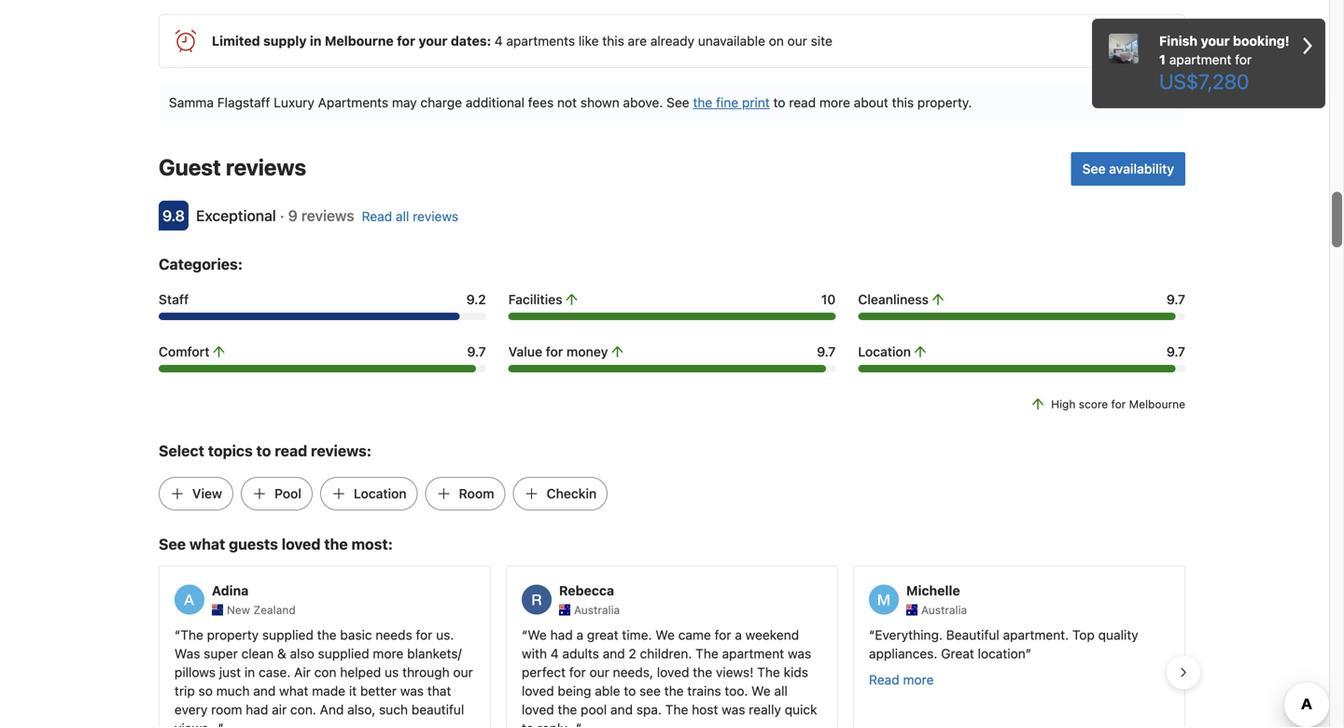 Task type: vqa. For each thing, say whether or not it's contained in the screenshot.
right the "this"
yes



Task type: describe. For each thing, give the bounding box(es) containing it.
what inside " the property supplied the basic needs for us. was super clean & also supplied more blankets/ pillows just in case. air con helped us through our trip so much and what made it better was that every room had air con. and also, such beautiful views...
[[279, 683, 308, 698]]

our inside " we had a great time. we came for a weekend with 4 adults and 2 children. the apartment was perfect for our needs, loved the views! the kids loved being able to see the trains too. we all loved the pool and spa. the host was really quick to reply...
[[589, 664, 609, 680]]

see what guests loved the most:
[[159, 535, 393, 553]]

had inside " the property supplied the basic needs for us. was super clean & also supplied more blankets/ pillows just in case. air con helped us through our trip so much and what made it better was that every room had air con. and also, such beautiful views...
[[246, 702, 268, 717]]

loved up reply...
[[522, 702, 554, 717]]

2 vertical spatial was
[[722, 702, 745, 717]]

1 horizontal spatial location
[[858, 344, 911, 360]]

it
[[349, 683, 357, 698]]

the left fine
[[693, 95, 712, 110]]

booking!
[[1233, 33, 1290, 49]]

9.8
[[162, 207, 185, 225]]

also,
[[347, 702, 376, 717]]

australia for rebecca
[[574, 603, 620, 616]]

read more
[[869, 672, 934, 687]]

us
[[385, 664, 399, 680]]

new zealand
[[227, 603, 296, 616]]

see availability button
[[1071, 152, 1185, 186]]

fees
[[528, 95, 554, 110]]

had inside " we had a great time. we came for a weekend with 4 adults and 2 children. the apartment was perfect for our needs, loved the views! the kids loved being able to see the trains too. we all loved the pool and spa. the host was really quick to reply...
[[550, 627, 573, 642]]

see
[[639, 683, 661, 698]]

1 horizontal spatial supplied
[[318, 646, 369, 661]]

" everything. beautiful apartment. top quality appliances. great location
[[869, 627, 1138, 661]]

1 vertical spatial read
[[275, 442, 307, 460]]

value for money
[[508, 344, 608, 360]]

the up reply...
[[558, 702, 577, 717]]

fine
[[716, 95, 738, 110]]

helped
[[340, 664, 381, 680]]

rated exceptional element
[[196, 207, 276, 225]]

0 horizontal spatial location
[[354, 486, 407, 501]]

view
[[192, 486, 222, 501]]

0 vertical spatial and
[[603, 646, 625, 661]]

guests
[[229, 535, 278, 553]]

0 vertical spatial supplied
[[262, 627, 314, 642]]

such
[[379, 702, 408, 717]]

not
[[557, 95, 577, 110]]

9.7 for cleanliness
[[1167, 292, 1185, 307]]

apartments
[[506, 33, 575, 49]]

apartment inside " we had a great time. we came for a weekend with 4 adults and 2 children. the apartment was perfect for our needs, loved the views! the kids loved being able to see the trains too. we all loved the pool and spa. the host was really quick to reply...
[[722, 646, 784, 661]]

rebecca
[[559, 583, 614, 598]]

air
[[272, 702, 287, 717]]

site
[[811, 33, 833, 49]]

see availability
[[1082, 161, 1174, 177]]

shown
[[580, 95, 619, 110]]

2 your from the left
[[419, 33, 448, 49]]

finish
[[1159, 33, 1198, 49]]

loved down perfect
[[522, 683, 554, 698]]

the inside " the property supplied the basic needs for us. was super clean & also supplied more blankets/ pillows just in case. air con helped us through our trip so much and what made it better was that every room had air con. and also, such beautiful views...
[[180, 627, 203, 642]]

quick
[[785, 702, 817, 717]]

to left reply...
[[522, 720, 534, 727]]

adults
[[562, 646, 599, 661]]

like
[[579, 33, 599, 49]]

everything.
[[875, 627, 943, 642]]

read for read more
[[869, 672, 899, 687]]

most:
[[351, 535, 393, 553]]

trip
[[175, 683, 195, 698]]

review categories element
[[159, 253, 243, 276]]

australia for michelle
[[921, 603, 967, 616]]

high
[[1051, 398, 1076, 411]]

for right score
[[1111, 398, 1126, 411]]

able
[[595, 683, 620, 698]]

topics
[[208, 442, 253, 460]]

melbourne for in
[[325, 33, 394, 49]]

flagstaff
[[217, 95, 270, 110]]

the down came
[[696, 646, 719, 661]]

9.7 for value for money
[[817, 344, 836, 360]]

australia image
[[906, 604, 918, 615]]

9
[[288, 207, 298, 225]]

for inside finish your booking! 1 apartment for us$7,280
[[1235, 52, 1252, 67]]

rightchevron image
[[1303, 32, 1312, 60]]

comfort
[[159, 344, 210, 360]]

just
[[219, 664, 241, 680]]

charge
[[420, 95, 462, 110]]

more inside button
[[903, 672, 934, 687]]

read more button
[[869, 670, 934, 689]]

needs
[[376, 627, 412, 642]]

samma flagstaff luxury apartments may charge additional fees not shown above. see the fine print to read more about this property.
[[169, 95, 972, 110]]

zealand
[[253, 603, 296, 616]]

1 horizontal spatial see
[[667, 95, 689, 110]]

weekend
[[745, 627, 799, 642]]

apartment inside finish your booking! 1 apartment for us$7,280
[[1169, 52, 1232, 67]]

1 horizontal spatial we
[[656, 627, 675, 642]]

the fine print link
[[693, 95, 770, 110]]

room
[[459, 486, 494, 501]]

room
[[211, 702, 242, 717]]

value for money 9.7 meter
[[508, 365, 836, 373]]

australia image
[[559, 604, 570, 615]]

top
[[1072, 627, 1095, 642]]

guest reviews element
[[159, 152, 1064, 182]]

your inside finish your booking! 1 apartment for us$7,280
[[1201, 33, 1230, 49]]

0 horizontal spatial we
[[528, 627, 547, 642]]

blankets/
[[407, 646, 462, 661]]

children.
[[640, 646, 692, 661]]

dates:
[[451, 33, 491, 49]]

was inside " the property supplied the basic needs for us. was super clean & also supplied more blankets/ pillows just in case. air con helped us through our trip so much and what made it better was that every room had air con. and also, such beautiful views...
[[400, 683, 424, 698]]

made
[[312, 683, 345, 698]]

0 horizontal spatial this
[[602, 33, 624, 49]]

additional
[[466, 95, 525, 110]]

9.7 for location
[[1167, 344, 1185, 360]]

so
[[198, 683, 213, 698]]

views!
[[716, 664, 754, 680]]

case.
[[259, 664, 291, 680]]

kids
[[784, 664, 808, 680]]

spa.
[[636, 702, 662, 717]]

loved down children.
[[657, 664, 689, 680]]

all inside " we had a great time. we came for a weekend with 4 adults and 2 children. the apartment was perfect for our needs, loved the views! the kids loved being able to see the trains too. we all loved the pool and spa. the host was really quick to reply...
[[774, 683, 788, 698]]

0 vertical spatial more
[[819, 95, 850, 110]]

basic
[[340, 627, 372, 642]]

select topics to read reviews:
[[159, 442, 372, 460]]

views...
[[175, 720, 218, 727]]

needs,
[[613, 664, 653, 680]]

more inside " the property supplied the basic needs for us. was super clean & also supplied more blankets/ pillows just in case. air con helped us through our trip so much and what made it better was that every room had air con. and also, such beautiful views...
[[373, 646, 404, 661]]

property
[[207, 627, 259, 642]]

facilities 10 meter
[[508, 313, 836, 320]]

above.
[[623, 95, 663, 110]]

" for " we had a great time. we came for a weekend with 4 adults and 2 children. the apartment was perfect for our needs, loved the views! the kids loved being able to see the trains too. we all loved the pool and spa. the host was really quick to reply...
[[522, 627, 528, 642]]

cleanliness
[[858, 292, 929, 307]]

luxury
[[274, 95, 315, 110]]

great
[[941, 646, 974, 661]]

to down needs,
[[624, 683, 636, 698]]



Task type: locate. For each thing, give the bounding box(es) containing it.
reviews
[[226, 154, 306, 180], [301, 207, 354, 225], [413, 209, 458, 224]]

melbourne for for
[[1129, 398, 1185, 411]]

0 horizontal spatial your
[[419, 33, 448, 49]]

1 horizontal spatial australia
[[921, 603, 967, 616]]

to right print on the right
[[773, 95, 785, 110]]

see for see what guests loved the most:
[[159, 535, 186, 553]]

this
[[602, 33, 624, 49], [892, 95, 914, 110]]

michelle
[[906, 583, 960, 598]]

better
[[360, 683, 397, 698]]

0 vertical spatial 4
[[494, 33, 503, 49]]

australia down 'michelle'
[[921, 603, 967, 616]]

read for read all reviews
[[362, 209, 392, 224]]

2 vertical spatial see
[[159, 535, 186, 553]]

1 vertical spatial 4
[[551, 646, 559, 661]]

0 horizontal spatial apartment
[[722, 646, 784, 661]]

the right see
[[664, 683, 684, 698]]

1 horizontal spatial our
[[589, 664, 609, 680]]

" for " everything. beautiful apartment. top quality appliances. great location
[[869, 627, 875, 642]]

our up able on the left of the page
[[589, 664, 609, 680]]

1 horizontal spatial all
[[774, 683, 788, 698]]

super
[[204, 646, 238, 661]]

much
[[216, 683, 250, 698]]

read down appliances. at bottom right
[[869, 672, 899, 687]]

location
[[978, 646, 1026, 661]]

air
[[294, 664, 311, 680]]

supplied
[[262, 627, 314, 642], [318, 646, 369, 661]]

1 vertical spatial in
[[244, 664, 255, 680]]

select
[[159, 442, 204, 460]]

read right print on the right
[[789, 95, 816, 110]]

apartment up us$7,280
[[1169, 52, 1232, 67]]

this left the are
[[602, 33, 624, 49]]

0 horizontal spatial all
[[396, 209, 409, 224]]

score
[[1079, 398, 1108, 411]]

apartment.
[[1003, 627, 1069, 642]]

" inside " the property supplied the basic needs for us. was super clean & also supplied more blankets/ pillows just in case. air con helped us through our trip so much and what made it better was that every room had air con. and also, such beautiful views...
[[175, 627, 180, 642]]

0 vertical spatial what
[[189, 535, 225, 553]]

categories:
[[159, 255, 243, 273]]

staff
[[159, 292, 189, 307]]

1 horizontal spatial melbourne
[[1129, 398, 1185, 411]]

location down "cleanliness"
[[858, 344, 911, 360]]

pool
[[581, 702, 607, 717]]

also
[[290, 646, 314, 661]]

your left dates:
[[419, 33, 448, 49]]

" inside " we had a great time. we came for a weekend with 4 adults and 2 children. the apartment was perfect for our needs, loved the views! the kids loved being able to see the trains too. we all loved the pool and spa. the host was really quick to reply...
[[522, 627, 528, 642]]

your right finish
[[1201, 33, 1230, 49]]

was up kids
[[788, 646, 811, 661]]

read
[[789, 95, 816, 110], [275, 442, 307, 460]]

" for " the property supplied the basic needs for us. was super clean & also supplied more blankets/ pillows just in case. air con helped us through our trip so much and what made it better was that every room had air con. and also, such beautiful views...
[[175, 627, 180, 642]]

0 vertical spatial see
[[667, 95, 689, 110]]

a up adults
[[576, 627, 583, 642]]

4 right the with
[[551, 646, 559, 661]]

was
[[175, 646, 200, 661]]

exceptional
[[196, 207, 276, 225]]

loved right guests on the left bottom of the page
[[282, 535, 321, 553]]

supplied down basic
[[318, 646, 369, 661]]

about
[[854, 95, 888, 110]]

2 vertical spatial and
[[610, 702, 633, 717]]

1 horizontal spatial 4
[[551, 646, 559, 661]]

"
[[1026, 646, 1031, 661]]

0 horizontal spatial had
[[246, 702, 268, 717]]

quality
[[1098, 627, 1138, 642]]

comfort 9.7 meter
[[159, 365, 486, 373]]

1 horizontal spatial read
[[789, 95, 816, 110]]

9.7
[[1167, 292, 1185, 307], [467, 344, 486, 360], [817, 344, 836, 360], [1167, 344, 1185, 360]]

3 " from the left
[[869, 627, 875, 642]]

exceptional · 9 reviews
[[196, 207, 354, 225]]

our inside " the property supplied the basic needs for us. was super clean & also supplied more blankets/ pillows just in case. air con helped us through our trip so much and what made it better was that every room had air con. and also, such beautiful views...
[[453, 664, 473, 680]]

0 vertical spatial was
[[788, 646, 811, 661]]

apartments
[[318, 95, 388, 110]]

0 horizontal spatial a
[[576, 627, 583, 642]]

see
[[667, 95, 689, 110], [1082, 161, 1106, 177], [159, 535, 186, 553]]

2 horizontal spatial "
[[869, 627, 875, 642]]

and inside " the property supplied the basic needs for us. was super clean & also supplied more blankets/ pillows just in case. air con helped us through our trip so much and what made it better was that every room had air con. and also, such beautiful views...
[[253, 683, 276, 698]]

1 vertical spatial had
[[246, 702, 268, 717]]

0 vertical spatial read
[[362, 209, 392, 224]]

4 inside " we had a great time. we came for a weekend with 4 adults and 2 children. the apartment was perfect for our needs, loved the views! the kids loved being able to see the trains too. we all loved the pool and spa. the host was really quick to reply...
[[551, 646, 559, 661]]

for left us.
[[416, 627, 433, 642]]

1 vertical spatial see
[[1082, 161, 1106, 177]]

that
[[427, 683, 451, 698]]

see left guests on the left bottom of the page
[[159, 535, 186, 553]]

what left guests on the left bottom of the page
[[189, 535, 225, 553]]

1 australia from the left
[[574, 603, 620, 616]]

more down appliances. at bottom right
[[903, 672, 934, 687]]

a
[[576, 627, 583, 642], [735, 627, 742, 642]]

trains
[[687, 683, 721, 698]]

too.
[[725, 683, 748, 698]]

the
[[693, 95, 712, 110], [324, 535, 348, 553], [317, 627, 337, 642], [693, 664, 712, 680], [664, 683, 684, 698], [558, 702, 577, 717]]

and down able on the left of the page
[[610, 702, 633, 717]]

the left basic
[[317, 627, 337, 642]]

the right the spa.
[[665, 702, 688, 717]]

see right above.
[[667, 95, 689, 110]]

1 horizontal spatial read
[[869, 672, 899, 687]]

0 horizontal spatial supplied
[[262, 627, 314, 642]]

1 vertical spatial what
[[279, 683, 308, 698]]

1 vertical spatial supplied
[[318, 646, 369, 661]]

what
[[189, 535, 225, 553], [279, 683, 308, 698]]

1 vertical spatial was
[[400, 683, 424, 698]]

what down air
[[279, 683, 308, 698]]

limited
[[212, 33, 260, 49]]

the up trains
[[693, 664, 712, 680]]

for up being
[[569, 664, 586, 680]]

high score for melbourne
[[1051, 398, 1185, 411]]

0 vertical spatial all
[[396, 209, 409, 224]]

to
[[773, 95, 785, 110], [256, 442, 271, 460], [624, 683, 636, 698], [522, 720, 534, 727]]

property.
[[917, 95, 972, 110]]

more left about
[[819, 95, 850, 110]]

pillows
[[175, 664, 216, 680]]

to right topics
[[256, 442, 271, 460]]

10
[[821, 292, 836, 307]]

our down blankets/
[[453, 664, 473, 680]]

and left 2
[[603, 646, 625, 661]]

1 vertical spatial and
[[253, 683, 276, 698]]

perfect
[[522, 664, 566, 680]]

the left most:
[[324, 535, 348, 553]]

9.7 for comfort
[[467, 344, 486, 360]]

the left kids
[[757, 664, 780, 680]]

finish your booking! 1 apartment for us$7,280
[[1159, 33, 1290, 93]]

being
[[558, 683, 591, 698]]

1 vertical spatial this
[[892, 95, 914, 110]]

1 vertical spatial more
[[373, 646, 404, 661]]

2 horizontal spatial we
[[751, 683, 771, 698]]

adina
[[212, 583, 249, 598]]

location up most:
[[354, 486, 407, 501]]

we up children.
[[656, 627, 675, 642]]

&
[[277, 646, 286, 661]]

for right value
[[546, 344, 563, 360]]

0 horizontal spatial more
[[373, 646, 404, 661]]

9.2
[[466, 292, 486, 307]]

this right about
[[892, 95, 914, 110]]

con
[[314, 664, 337, 680]]

we up the with
[[528, 627, 547, 642]]

0 horizontal spatial australia
[[574, 603, 620, 616]]

melbourne up apartments
[[325, 33, 394, 49]]

australia down the rebecca
[[574, 603, 620, 616]]

4
[[494, 33, 503, 49], [551, 646, 559, 661]]

in right just
[[244, 664, 255, 680]]

was down through
[[400, 683, 424, 698]]

0 vertical spatial this
[[602, 33, 624, 49]]

0 horizontal spatial our
[[453, 664, 473, 680]]

0 horizontal spatial see
[[159, 535, 186, 553]]

location 9.7 meter
[[858, 365, 1185, 373]]

0 vertical spatial melbourne
[[325, 33, 394, 49]]

the up was on the left of the page
[[180, 627, 203, 642]]

pool
[[274, 486, 301, 501]]

read inside button
[[869, 672, 899, 687]]

host
[[692, 702, 718, 717]]

in inside " the property supplied the basic needs for us. was super clean & also supplied more blankets/ pillows just in case. air con helped us through our trip so much and what made it better was that every room had air con. and also, such beautiful views...
[[244, 664, 255, 680]]

0 horizontal spatial what
[[189, 535, 225, 553]]

more up 'us'
[[373, 646, 404, 661]]

already
[[650, 33, 695, 49]]

for inside " the property supplied the basic needs for us. was super clean & also supplied more blankets/ pillows just in case. air con helped us through our trip so much and what made it better was that every room had air con. and also, such beautiful views...
[[416, 627, 433, 642]]

great
[[587, 627, 618, 642]]

really
[[749, 702, 781, 717]]

2 horizontal spatial our
[[787, 33, 807, 49]]

1 " from the left
[[175, 627, 180, 642]]

scored 9.8 element
[[159, 201, 189, 231]]

2 australia from the left
[[921, 603, 967, 616]]

4 right dates:
[[494, 33, 503, 49]]

1 horizontal spatial this
[[892, 95, 914, 110]]

our right on
[[787, 33, 807, 49]]

0 horizontal spatial read
[[362, 209, 392, 224]]

0 vertical spatial location
[[858, 344, 911, 360]]

this is a carousel with rotating slides. it displays featured reviews of the property. use next and previous buttons to navigate. region
[[144, 558, 1200, 727]]

0 horizontal spatial 4
[[494, 33, 503, 49]]

2 a from the left
[[735, 627, 742, 642]]

0 horizontal spatial was
[[400, 683, 424, 698]]

1 horizontal spatial had
[[550, 627, 573, 642]]

read up pool
[[275, 442, 307, 460]]

see for see availability
[[1082, 161, 1106, 177]]

see left availability in the top of the page
[[1082, 161, 1106, 177]]

0 horizontal spatial melbourne
[[325, 33, 394, 49]]

we
[[528, 627, 547, 642], [656, 627, 675, 642], [751, 683, 771, 698]]

for right came
[[715, 627, 731, 642]]

" the property supplied the basic needs for us. was super clean & also supplied more blankets/ pillows just in case. air con helped us through our trip so much and what made it better was that every room had air con. and also, such beautiful views...
[[175, 627, 473, 727]]

are
[[628, 33, 647, 49]]

all
[[396, 209, 409, 224], [774, 683, 788, 698]]

unavailable
[[698, 33, 765, 49]]

and
[[320, 702, 344, 717]]

was down too.
[[722, 702, 745, 717]]

value
[[508, 344, 542, 360]]

on
[[769, 33, 784, 49]]

see inside 'button'
[[1082, 161, 1106, 177]]

beautiful
[[946, 627, 999, 642]]

1 horizontal spatial a
[[735, 627, 742, 642]]

2 " from the left
[[522, 627, 528, 642]]

for down booking!
[[1235, 52, 1252, 67]]

the inside " the property supplied the basic needs for us. was super clean & also supplied more blankets/ pillows just in case. air con helped us through our trip so much and what made it better was that every room had air con. and also, such beautiful views...
[[317, 627, 337, 642]]

a left weekend
[[735, 627, 742, 642]]

new
[[227, 603, 250, 616]]

cleanliness 9.7 meter
[[858, 313, 1185, 320]]

for up the may
[[397, 33, 415, 49]]

1 a from the left
[[576, 627, 583, 642]]

staff 9.2 meter
[[159, 313, 486, 320]]

0 vertical spatial had
[[550, 627, 573, 642]]

"
[[175, 627, 180, 642], [522, 627, 528, 642], [869, 627, 875, 642]]

" up the with
[[522, 627, 528, 642]]

apartment up views!
[[722, 646, 784, 661]]

we up really
[[751, 683, 771, 698]]

1 horizontal spatial was
[[722, 702, 745, 717]]

1 horizontal spatial "
[[522, 627, 528, 642]]

0 horizontal spatial "
[[175, 627, 180, 642]]

melbourne right score
[[1129, 398, 1185, 411]]

" we had a great time. we came for a weekend with 4 adults and 2 children. the apartment was perfect for our needs, loved the views! the kids loved being able to see the trains too. we all loved the pool and spa. the host was really quick to reply...
[[522, 627, 817, 727]]

1 your from the left
[[1201, 33, 1230, 49]]

supplied up &
[[262, 627, 314, 642]]

0 vertical spatial apartment
[[1169, 52, 1232, 67]]

1 horizontal spatial your
[[1201, 33, 1230, 49]]

" inside " everything. beautiful apartment. top quality appliances. great location
[[869, 627, 875, 642]]

1 vertical spatial all
[[774, 683, 788, 698]]

1 horizontal spatial what
[[279, 683, 308, 698]]

1 horizontal spatial in
[[310, 33, 322, 49]]

more
[[819, 95, 850, 110], [373, 646, 404, 661], [903, 672, 934, 687]]

read right "9"
[[362, 209, 392, 224]]

availability
[[1109, 161, 1174, 177]]

2 horizontal spatial more
[[903, 672, 934, 687]]

1 horizontal spatial apartment
[[1169, 52, 1232, 67]]

with
[[522, 646, 547, 661]]

0 vertical spatial read
[[789, 95, 816, 110]]

new zealand image
[[212, 604, 223, 615]]

read all reviews
[[362, 209, 458, 224]]

·
[[280, 207, 284, 225]]

melbourne
[[325, 33, 394, 49], [1129, 398, 1185, 411]]

through
[[402, 664, 450, 680]]

1 horizontal spatial more
[[819, 95, 850, 110]]

0 horizontal spatial read
[[275, 442, 307, 460]]

may
[[392, 95, 417, 110]]

2 horizontal spatial was
[[788, 646, 811, 661]]

2 horizontal spatial see
[[1082, 161, 1106, 177]]

loved
[[282, 535, 321, 553], [657, 664, 689, 680], [522, 683, 554, 698], [522, 702, 554, 717]]

1 vertical spatial melbourne
[[1129, 398, 1185, 411]]

had left air at left
[[246, 702, 268, 717]]

came
[[678, 627, 711, 642]]

had down australia icon
[[550, 627, 573, 642]]

samma
[[169, 95, 214, 110]]

in right supply in the top of the page
[[310, 33, 322, 49]]

location
[[858, 344, 911, 360], [354, 486, 407, 501]]

1 vertical spatial location
[[354, 486, 407, 501]]

print
[[742, 95, 770, 110]]

1
[[1159, 52, 1166, 67]]

" up appliances. at bottom right
[[869, 627, 875, 642]]

0 horizontal spatial in
[[244, 664, 255, 680]]

2 vertical spatial more
[[903, 672, 934, 687]]

" up was on the left of the page
[[175, 627, 180, 642]]

1 vertical spatial read
[[869, 672, 899, 687]]

0 vertical spatial in
[[310, 33, 322, 49]]

and down case.
[[253, 683, 276, 698]]

1 vertical spatial apartment
[[722, 646, 784, 661]]



